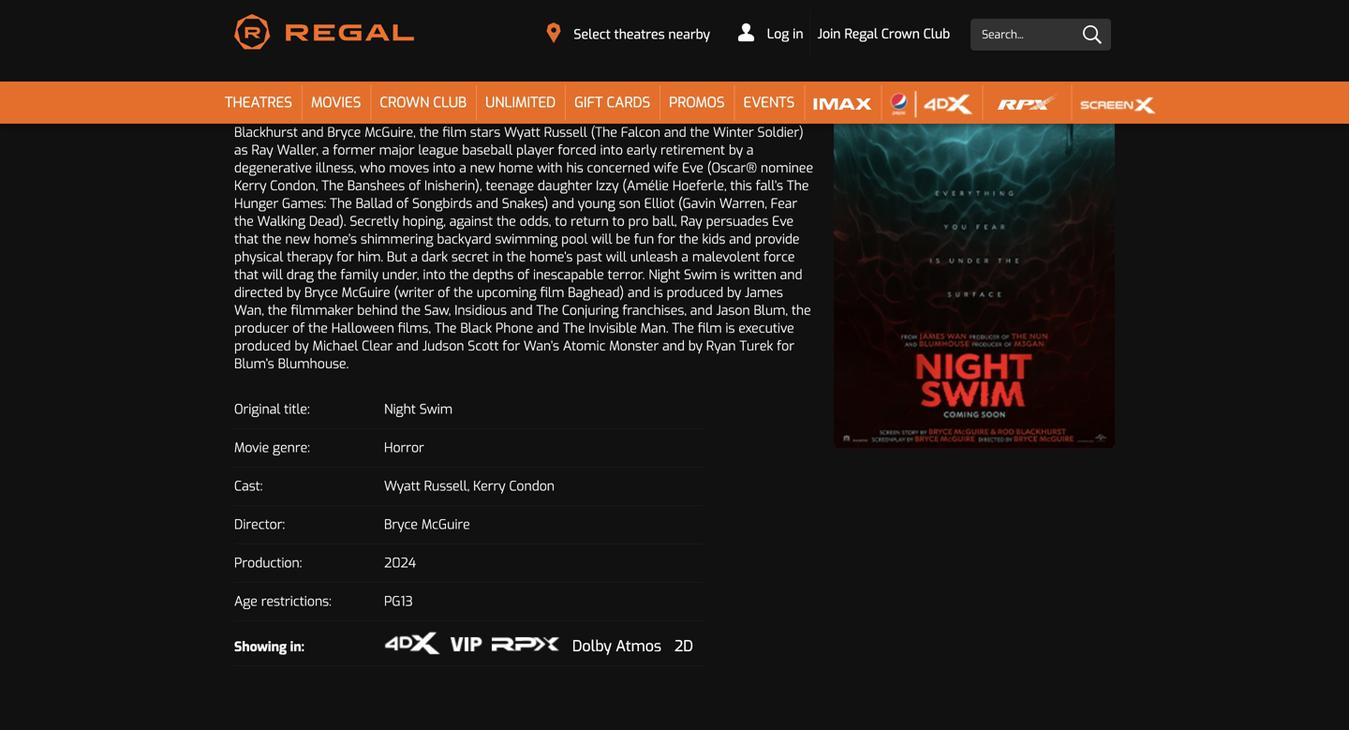 Task type: locate. For each thing, give the bounding box(es) containing it.
will
[[592, 231, 612, 248], [606, 248, 627, 266], [262, 266, 283, 284]]

home's down the 'dead).'
[[314, 231, 357, 248]]

swim up horror
[[420, 401, 453, 418]]

and
[[334, 88, 356, 106], [301, 124, 324, 141], [664, 124, 687, 141], [476, 195, 498, 212], [552, 195, 574, 212], [729, 231, 752, 248], [780, 266, 803, 284], [628, 284, 650, 301], [511, 302, 533, 319], [690, 302, 713, 319], [537, 320, 559, 337], [396, 338, 419, 355], [663, 338, 685, 355]]

warren,
[[720, 195, 767, 212]]

drag
[[287, 266, 314, 284]]

0 horizontal spatial 2024
[[336, 45, 382, 69]]

imax image
[[814, 90, 872, 118]]

night swim
[[384, 401, 453, 418]]

by down winter
[[729, 142, 743, 159]]

0 horizontal spatial club
[[433, 93, 467, 112]]

daughter
[[538, 177, 593, 195]]

1 vertical spatial that
[[234, 266, 259, 284]]

with
[[234, 106, 260, 123], [537, 159, 563, 177]]

major
[[379, 142, 415, 159]]

0 horizontal spatial produced
[[234, 338, 291, 355]]

0 horizontal spatial swim
[[420, 401, 453, 418]]

atomic up blackhurst
[[234, 88, 277, 106]]

new up the therapy
[[285, 231, 310, 248]]

promos link
[[660, 82, 734, 124]]

and up against
[[476, 195, 498, 212]]

with down player
[[537, 159, 563, 177]]

produced down producer
[[234, 338, 291, 355]]

2 vertical spatial night
[[384, 401, 416, 418]]

1 horizontal spatial with
[[537, 159, 563, 177]]

gift cards
[[575, 93, 651, 112]]

0 horizontal spatial night
[[384, 401, 416, 418]]

horror
[[384, 439, 424, 457]]

into down league at the top of the page
[[433, 159, 456, 177]]

1 horizontal spatial swim
[[684, 266, 717, 284]]

january
[[263, 45, 331, 69]]

wyatt down based
[[504, 124, 541, 141]]

by up jason
[[727, 284, 741, 301]]

atomic down invisible
[[563, 338, 606, 355]]

the up judson
[[435, 320, 457, 337]]

kerry left condon
[[473, 478, 506, 495]]

is up franchises,
[[654, 284, 663, 301]]

winter
[[713, 124, 754, 141]]

eve
[[682, 159, 704, 177], [772, 213, 794, 230]]

0 vertical spatial wyatt
[[504, 124, 541, 141]]

1 horizontal spatial 2024
[[384, 554, 416, 572]]

vip image
[[451, 637, 483, 651]]

for down ball,
[[658, 231, 676, 248]]

bryce up pg13
[[384, 516, 418, 533]]

0 vertical spatial that
[[234, 231, 259, 248]]

forced
[[558, 142, 597, 159]]

wyatt russell, kerry condon
[[384, 478, 555, 495]]

izzy
[[596, 177, 619, 195]]

Search... text field
[[971, 19, 1112, 51]]

crown right the regal
[[882, 25, 920, 43]]

1 vertical spatial with
[[537, 159, 563, 177]]

and left jason
[[690, 302, 713, 319]]

fun
[[634, 231, 654, 248]]

crown club link
[[371, 82, 476, 124]]

monster down january
[[281, 88, 330, 106]]

bryce down supernatural in the top left of the page
[[327, 124, 361, 141]]

the right man. on the left top of page
[[672, 320, 694, 337]]

backyard
[[437, 231, 492, 248]]

will down be
[[606, 248, 627, 266]]

horror
[[770, 88, 809, 106]]

night down unleash
[[649, 266, 680, 284]]

the down (writer on the top left of page
[[401, 302, 421, 319]]

the up 2014
[[672, 88, 692, 106]]

movies
[[311, 93, 361, 112]]

0 horizontal spatial eve
[[682, 159, 704, 177]]

and up supernatural in the top left of the page
[[334, 88, 356, 106]]

by left ryan
[[689, 338, 703, 355]]

movierpx image
[[492, 637, 559, 651]]

gift
[[575, 93, 603, 112]]

swimming
[[495, 231, 558, 248]]

unleash
[[630, 248, 678, 266]]

0 horizontal spatial kerry
[[234, 177, 267, 195]]

of
[[522, 88, 534, 106], [754, 88, 767, 106], [409, 177, 421, 195], [396, 195, 409, 212], [517, 266, 530, 284], [438, 284, 450, 301], [292, 320, 305, 337]]

swim down malevolent
[[684, 266, 717, 284]]

is
[[721, 266, 730, 284], [654, 284, 663, 301], [726, 320, 735, 337]]

night up stars
[[443, 106, 474, 123]]

hoping,
[[403, 213, 446, 230]]

pg13
[[384, 593, 413, 610]]

the down illness,
[[322, 177, 344, 195]]

select
[[574, 26, 611, 43]]

0 vertical spatial mcguire
[[342, 284, 390, 301]]

0 vertical spatial club
[[924, 25, 950, 43]]

2024 up pg13
[[384, 554, 416, 572]]

and up phone
[[511, 302, 533, 319]]

1 vertical spatial club
[[433, 93, 467, 112]]

return
[[571, 213, 609, 230]]

4dx image
[[384, 631, 441, 656]]

that up physical
[[234, 231, 259, 248]]

of up upcoming
[[517, 266, 530, 284]]

phone
[[496, 320, 534, 337]]

0 vertical spatial kerry
[[234, 177, 267, 195]]

1 horizontal spatial club
[[924, 25, 950, 43]]

in up depths
[[492, 248, 503, 266]]

1 vertical spatial atomic
[[563, 338, 606, 355]]

scott
[[468, 338, 499, 355]]

0 vertical spatial swim
[[684, 266, 717, 284]]

0 vertical spatial in
[[793, 25, 804, 43]]

dark
[[422, 248, 448, 266]]

0 vertical spatial ray
[[252, 142, 273, 159]]

in right log
[[793, 25, 804, 43]]

0 horizontal spatial home's
[[314, 231, 357, 248]]

club
[[924, 25, 950, 43], [433, 93, 467, 112]]

a down winter
[[747, 142, 754, 159]]

title:
[[284, 401, 310, 418]]

0 vertical spatial new
[[287, 106, 312, 123]]

the up league at the top of the page
[[419, 124, 439, 141]]

log
[[767, 25, 789, 43]]

stars
[[470, 124, 501, 141]]

bryce up filmmaker
[[304, 284, 338, 301]]

age restrictions:
[[234, 593, 332, 610]]

0 horizontal spatial atomic
[[234, 88, 277, 106]]

(writer
[[394, 284, 434, 301]]

to up pool
[[555, 213, 567, 230]]

1 vertical spatial crown
[[380, 93, 430, 112]]

1 vertical spatial eve
[[772, 213, 794, 230]]

eve down fear
[[772, 213, 794, 230]]

running
[[534, 27, 581, 44]]

night swim image
[[834, 26, 1115, 449]]

0 vertical spatial 2024
[[336, 45, 382, 69]]

james
[[745, 284, 783, 301]]

that up 'directed'
[[234, 266, 259, 284]]

1 horizontal spatial monster
[[609, 338, 659, 355]]

for
[[658, 231, 676, 248], [337, 248, 354, 266], [503, 338, 520, 355], [777, 338, 795, 355]]

0 vertical spatial atomic
[[234, 88, 277, 106]]

be
[[616, 231, 631, 248]]

(gavin
[[678, 195, 716, 212]]

1 horizontal spatial kerry
[[473, 478, 506, 495]]

1 horizontal spatial crown
[[882, 25, 920, 43]]

produced
[[667, 284, 724, 301], [234, 338, 291, 355]]

and down daughter
[[552, 195, 574, 212]]

film up league at the top of the page
[[443, 124, 467, 141]]

invisible
[[589, 320, 637, 337]]

new up waller,
[[287, 106, 312, 123]]

son
[[619, 195, 641, 212]]

1 horizontal spatial atomic
[[563, 338, 606, 355]]

for up 'family'
[[337, 248, 354, 266]]

family
[[341, 266, 379, 284]]

a up inisherin),
[[459, 159, 467, 177]]

1 to from the left
[[555, 213, 567, 230]]

genre:
[[273, 439, 310, 457]]

the right on
[[576, 106, 595, 123]]

1 horizontal spatial produced
[[667, 284, 724, 301]]

new
[[287, 106, 312, 123], [470, 159, 495, 177], [285, 231, 310, 248]]

his
[[566, 159, 584, 177]]

0 horizontal spatial mcguire
[[342, 284, 390, 301]]

cards
[[607, 93, 651, 112]]

and up wan's
[[537, 320, 559, 337]]

0 horizontal spatial with
[[234, 106, 260, 123]]

new down baseball
[[470, 159, 495, 177]]

0 vertical spatial with
[[234, 106, 260, 123]]

0 horizontal spatial to
[[555, 213, 567, 230]]

1 horizontal spatial ray
[[681, 213, 703, 230]]

ryan
[[706, 338, 736, 355]]

1 horizontal spatial to
[[612, 213, 625, 230]]

0 vertical spatial will
[[592, 231, 612, 248]]

is down jason
[[726, 320, 735, 337]]

1 vertical spatial in
[[492, 248, 503, 266]]

of up hoping,
[[396, 195, 409, 212]]

movies link
[[302, 82, 371, 124]]

into up concerned
[[600, 142, 623, 159]]

the down secret
[[450, 266, 469, 284]]

ray down blackhurst
[[252, 142, 273, 159]]

film down inescapable
[[540, 284, 564, 301]]

the up producer
[[268, 302, 287, 319]]

(the
[[591, 124, 617, 141]]

mcguire down 'family'
[[342, 284, 390, 301]]

1 vertical spatial mcguire
[[422, 516, 470, 533]]

kerry up hunger
[[234, 177, 267, 195]]

film up ryan
[[698, 320, 722, 337]]

retirement
[[661, 142, 725, 159]]

eve down retirement at the top of the page
[[682, 159, 704, 177]]

original title:
[[234, 401, 310, 418]]

turek
[[740, 338, 773, 355]]

deep
[[695, 88, 725, 106]]

wan,
[[234, 302, 264, 319]]

join regal crown club
[[818, 25, 950, 43]]

fall's
[[756, 177, 783, 195]]

the down swimming
[[507, 248, 526, 266]]

snakes)
[[502, 195, 549, 212]]

log in
[[764, 25, 804, 43]]

the up wan's
[[536, 302, 559, 319]]

1 vertical spatial swim
[[420, 401, 453, 418]]

theatres
[[614, 26, 665, 43]]

acclaimed
[[599, 106, 660, 123]]

league
[[418, 142, 459, 159]]

bryce
[[327, 124, 361, 141], [304, 284, 338, 301], [384, 516, 418, 533]]

is down malevolent
[[721, 266, 730, 284]]

to up be
[[612, 213, 625, 230]]

filmmaker
[[291, 302, 354, 319]]

with up blackhurst
[[234, 106, 260, 123]]

0 horizontal spatial monster
[[281, 88, 330, 106]]

user icon image
[[738, 23, 754, 41]]

rpx - regal premium experience image
[[992, 90, 1062, 118]]

supernatural
[[315, 106, 393, 123]]

date:
[[281, 27, 309, 44]]

0 horizontal spatial wyatt
[[384, 478, 421, 495]]

the up the insidious
[[454, 284, 473, 301]]

2024 inside release date: 05 january 2024
[[336, 45, 382, 69]]

wyatt
[[504, 124, 541, 141], [384, 478, 421, 495]]

1 horizontal spatial wyatt
[[504, 124, 541, 141]]

wyatt down horror
[[384, 478, 421, 495]]

ray down (gavin
[[681, 213, 703, 230]]

2 to from the left
[[612, 213, 625, 230]]

will down physical
[[262, 266, 283, 284]]

1 vertical spatial monster
[[609, 338, 659, 355]]

release date: 05 january 2024
[[234, 27, 382, 69]]

monster down man. on the left top of page
[[609, 338, 659, 355]]

produced up jason
[[667, 284, 724, 301]]

1 vertical spatial home's
[[530, 248, 573, 266]]

crown up mcguire,
[[380, 93, 430, 112]]

night up horror
[[384, 401, 416, 418]]

0 vertical spatial night
[[443, 106, 474, 123]]

baghead)
[[568, 284, 624, 301]]

ballad
[[356, 195, 393, 212]]

unlimited
[[486, 93, 556, 112]]

(oscar®
[[707, 159, 757, 177]]

1 vertical spatial will
[[606, 248, 627, 266]]

2 horizontal spatial night
[[649, 266, 680, 284]]

the up blackhurst
[[264, 106, 283, 123]]

directed
[[234, 284, 283, 301]]

home's
[[314, 231, 357, 248], [530, 248, 573, 266]]

producer
[[234, 320, 289, 337]]

0 horizontal spatial in
[[492, 248, 503, 266]]

cast:
[[234, 478, 263, 495]]

films,
[[398, 320, 431, 337]]

home's up inescapable
[[530, 248, 573, 266]]



Task type: vqa. For each thing, say whether or not it's contained in the screenshot.
User icon
yes



Task type: describe. For each thing, give the bounding box(es) containing it.
the up the 'dead).'
[[330, 195, 352, 212]]

0 vertical spatial monster
[[281, 88, 330, 106]]

atomic monster and blumhouse, the producers of m3gan, high dive into the deep end of horror with the new supernatural thriller, night swim.  based on the acclaimed 2014 short film by rod blackhurst and bryce mcguire, the film stars wyatt russell (the falcon and the winter soldier) as ray waller, a former major league baseball player forced into early retirement by a degenerative illness, who moves into a new home with his concerned wife eve (oscar® nominee kerry condon, the banshees of inisherin), teenage daughter izzy (amélie hoeferle, this fall's the hunger games: the ballad of songbirds and snakes) and young son elliot (gavin warren, fear the walking dead).  secretly hoping, against the odds, to return to pro ball, ray persuades eve that the new home's shimmering backyard swimming pool will be fun for the kids and provide physical therapy for him. but a dark secret in the home's past will unleash a malevolent force that will drag the family under, into the depths of inescapable terror.  night swim is written and directed by bryce mcguire (writer of the upcoming film baghead) and is produced by james wan, the filmmaker behind the saw, insidious and the conjuring franchises, and jason blum, the producer of the halloween films, the black phone and the invisible man. the film is executive produced by michael clear and judson scott for wan's atomic monster and by ryan turek for blum's blumhouse.
[[234, 88, 813, 373]]

of right end
[[754, 88, 767, 106]]

1 vertical spatial wyatt
[[384, 478, 421, 495]]

pool
[[561, 231, 588, 248]]

thriller,
[[396, 106, 439, 123]]

0 vertical spatial is
[[721, 266, 730, 284]]

(amélie
[[623, 177, 669, 195]]

behind
[[357, 302, 398, 319]]

kids
[[702, 231, 726, 248]]

release
[[234, 27, 278, 44]]

inescapable
[[533, 266, 604, 284]]

log in link
[[732, 11, 811, 57]]

short
[[696, 106, 728, 123]]

2 vertical spatial bryce
[[384, 516, 418, 533]]

condon
[[509, 478, 555, 495]]

swim.
[[478, 106, 514, 123]]

film down end
[[731, 106, 756, 123]]

the down nominee
[[787, 177, 809, 195]]

1 vertical spatial ray
[[681, 213, 703, 230]]

end
[[728, 88, 751, 106]]

movie
[[234, 439, 269, 457]]

the down the therapy
[[317, 266, 337, 284]]

force
[[764, 248, 795, 266]]

falcon
[[621, 124, 661, 141]]

condon,
[[270, 177, 318, 195]]

upcoming
[[477, 284, 537, 301]]

the right blum,
[[792, 302, 811, 319]]

him.
[[358, 248, 383, 266]]

movie genre:
[[234, 439, 310, 457]]

a up illness,
[[322, 142, 329, 159]]

bryce mcguire
[[384, 516, 470, 533]]

baseball
[[462, 142, 513, 159]]

and down terror.
[[628, 284, 650, 301]]

by up blumhouse.
[[295, 338, 309, 355]]

player
[[516, 142, 554, 159]]

1 vertical spatial bryce
[[304, 284, 338, 301]]

secret
[[452, 248, 489, 266]]

map marker icon image
[[547, 22, 561, 43]]

written
[[734, 266, 777, 284]]

elliot
[[644, 195, 675, 212]]

based
[[517, 106, 553, 123]]

ball,
[[652, 213, 677, 230]]

2 vertical spatial will
[[262, 266, 283, 284]]

club inside join regal crown club link
[[924, 25, 950, 43]]

the down snakes)
[[497, 213, 516, 230]]

rod
[[777, 106, 800, 123]]

for down phone
[[503, 338, 520, 355]]

illness,
[[316, 159, 356, 177]]

2 vertical spatial is
[[726, 320, 735, 337]]

0 vertical spatial crown
[[882, 25, 920, 43]]

1 horizontal spatial night
[[443, 106, 474, 123]]

1 vertical spatial is
[[654, 284, 663, 301]]

by left rod
[[759, 106, 773, 123]]

who
[[360, 159, 386, 177]]

young
[[578, 195, 615, 212]]

into up 2014
[[646, 88, 669, 106]]

1 vertical spatial 2024
[[384, 554, 416, 572]]

blumhouse,
[[360, 88, 431, 106]]

select theatres nearby
[[574, 26, 710, 43]]

theatres
[[225, 93, 292, 112]]

the up retirement at the top of the page
[[690, 124, 710, 141]]

jason
[[716, 302, 750, 319]]

pepsi 4dx logo image
[[891, 90, 973, 118]]

and down 'films,'
[[396, 338, 419, 355]]

of up based
[[522, 88, 534, 106]]

0 vertical spatial eve
[[682, 159, 704, 177]]

0 vertical spatial produced
[[667, 284, 724, 301]]

by down drag
[[287, 284, 301, 301]]

a right but
[[411, 248, 418, 266]]

in:
[[290, 638, 305, 656]]

mcguire inside atomic monster and blumhouse, the producers of m3gan, high dive into the deep end of horror with the new supernatural thriller, night swim.  based on the acclaimed 2014 short film by rod blackhurst and bryce mcguire, the film stars wyatt russell (the falcon and the winter soldier) as ray waller, a former major league baseball player forced into early retirement by a degenerative illness, who moves into a new home with his concerned wife eve (oscar® nominee kerry condon, the banshees of inisherin), teenage daughter izzy (amélie hoeferle, this fall's the hunger games: the ballad of songbirds and snakes) and young son elliot (gavin warren, fear the walking dead).  secretly hoping, against the odds, to return to pro ball, ray persuades eve that the new home's shimmering backyard swimming pool will be fun for the kids and provide physical therapy for him. but a dark secret in the home's past will unleash a malevolent force that will drag the family under, into the depths of inescapable terror.  night swim is written and directed by bryce mcguire (writer of the upcoming film baghead) and is produced by james wan, the filmmaker behind the saw, insidious and the conjuring franchises, and jason blum, the producer of the halloween films, the black phone and the invisible man. the film is executive produced by michael clear and judson scott for wan's atomic monster and by ryan turek for blum's blumhouse.
[[342, 284, 390, 301]]

franchises,
[[623, 302, 687, 319]]

the down filmmaker
[[308, 320, 328, 337]]

in inside atomic monster and blumhouse, the producers of m3gan, high dive into the deep end of horror with the new supernatural thriller, night swim.  based on the acclaimed 2014 short film by rod blackhurst and bryce mcguire, the film stars wyatt russell (the falcon and the winter soldier) as ray waller, a former major league baseball player forced into early retirement by a degenerative illness, who moves into a new home with his concerned wife eve (oscar® nominee kerry condon, the banshees of inisherin), teenage daughter izzy (amélie hoeferle, this fall's the hunger games: the ballad of songbirds and snakes) and young son elliot (gavin warren, fear the walking dead).  secretly hoping, against the odds, to return to pro ball, ray persuades eve that the new home's shimmering backyard swimming pool will be fun for the kids and provide physical therapy for him. but a dark secret in the home's past will unleash a malevolent force that will drag the family under, into the depths of inescapable terror.  night swim is written and directed by bryce mcguire (writer of the upcoming film baghead) and is produced by james wan, the filmmaker behind the saw, insidious and the conjuring franchises, and jason blum, the producer of the halloween films, the black phone and the invisible man. the film is executive produced by michael clear and judson scott for wan's atomic monster and by ryan turek for blum's blumhouse.
[[492, 248, 503, 266]]

under,
[[382, 266, 419, 284]]

1 horizontal spatial mcguire
[[422, 516, 470, 533]]

of down moves
[[409, 177, 421, 195]]

1 horizontal spatial in
[[793, 25, 804, 43]]

executive
[[739, 320, 794, 337]]

regal
[[845, 25, 878, 43]]

2 vertical spatial new
[[285, 231, 310, 248]]

early
[[627, 142, 657, 159]]

soldier)
[[758, 124, 804, 141]]

1 vertical spatial night
[[649, 266, 680, 284]]

of down filmmaker
[[292, 320, 305, 337]]

the up thriller,
[[434, 88, 454, 106]]

0 vertical spatial bryce
[[327, 124, 361, 141]]

and down force
[[780, 266, 803, 284]]

moves
[[389, 159, 429, 177]]

events
[[744, 93, 795, 112]]

high
[[589, 88, 614, 106]]

inisherin),
[[425, 177, 482, 195]]

for down executive
[[777, 338, 795, 355]]

the down hunger
[[234, 213, 254, 230]]

banshees
[[347, 177, 405, 195]]

1 horizontal spatial eve
[[772, 213, 794, 230]]

and down 2014
[[664, 124, 687, 141]]

events link
[[734, 82, 804, 124]]

1 that from the top
[[234, 231, 259, 248]]

showing
[[234, 638, 287, 656]]

dolby
[[572, 636, 612, 656]]

games:
[[282, 195, 326, 212]]

the down walking
[[262, 231, 282, 248]]

select theatres nearby link
[[535, 18, 723, 50]]

home
[[499, 159, 534, 177]]

pro
[[628, 213, 649, 230]]

1 vertical spatial new
[[470, 159, 495, 177]]

and up waller,
[[301, 124, 324, 141]]

hoeferle,
[[673, 177, 727, 195]]

98
[[534, 45, 558, 69]]

but
[[387, 248, 407, 266]]

1 vertical spatial produced
[[234, 338, 291, 355]]

0 vertical spatial home's
[[314, 231, 357, 248]]

regal image
[[234, 14, 414, 49]]

hunger
[[234, 195, 279, 212]]

screenx image
[[1081, 90, 1156, 118]]

and down persuades
[[729, 231, 752, 248]]

swim inside atomic monster and blumhouse, the producers of m3gan, high dive into the deep end of horror with the new supernatural thriller, night swim.  based on the acclaimed 2014 short film by rod blackhurst and bryce mcguire, the film stars wyatt russell (the falcon and the winter soldier) as ray waller, a former major league baseball player forced into early retirement by a degenerative illness, who moves into a new home with his concerned wife eve (oscar® nominee kerry condon, the banshees of inisherin), teenage daughter izzy (amélie hoeferle, this fall's the hunger games: the ballad of songbirds and snakes) and young son elliot (gavin warren, fear the walking dead).  secretly hoping, against the odds, to return to pro ball, ray persuades eve that the new home's shimmering backyard swimming pool will be fun for the kids and provide physical therapy for him. but a dark secret in the home's past will unleash a malevolent force that will drag the family under, into the depths of inescapable terror.  night swim is written and directed by bryce mcguire (writer of the upcoming film baghead) and is produced by james wan, the filmmaker behind the saw, insidious and the conjuring franchises, and jason blum, the producer of the halloween films, the black phone and the invisible man. the film is executive produced by michael clear and judson scott for wan's atomic monster and by ryan turek for blum's blumhouse.
[[684, 266, 717, 284]]

clear
[[362, 338, 393, 355]]

a right unleash
[[682, 248, 689, 266]]

atmos
[[616, 636, 662, 656]]

halloween
[[331, 320, 394, 337]]

conjuring
[[562, 302, 619, 319]]

kerry inside atomic monster and blumhouse, the producers of m3gan, high dive into the deep end of horror with the new supernatural thriller, night swim.  based on the acclaimed 2014 short film by rod blackhurst and bryce mcguire, the film stars wyatt russell (the falcon and the winter soldier) as ray waller, a former major league baseball player forced into early retirement by a degenerative illness, who moves into a new home with his concerned wife eve (oscar® nominee kerry condon, the banshees of inisherin), teenage daughter izzy (amélie hoeferle, this fall's the hunger games: the ballad of songbirds and snakes) and young son elliot (gavin warren, fear the walking dead).  secretly hoping, against the odds, to return to pro ball, ray persuades eve that the new home's shimmering backyard swimming pool will be fun for the kids and provide physical therapy for him. but a dark secret in the home's past will unleash a malevolent force that will drag the family under, into the depths of inescapable terror.  night swim is written and directed by bryce mcguire (writer of the upcoming film baghead) and is produced by james wan, the filmmaker behind the saw, insidious and the conjuring franchises, and jason blum, the producer of the halloween films, the black phone and the invisible man. the film is executive produced by michael clear and judson scott for wan's atomic monster and by ryan turek for blum's blumhouse.
[[234, 177, 267, 195]]

blum,
[[754, 302, 788, 319]]

dolby atmos
[[572, 636, 662, 656]]

depths
[[473, 266, 514, 284]]

0 horizontal spatial ray
[[252, 142, 273, 159]]

wyatt inside atomic monster and blumhouse, the producers of m3gan, high dive into the deep end of horror with the new supernatural thriller, night swim.  based on the acclaimed 2014 short film by rod blackhurst and bryce mcguire, the film stars wyatt russell (the falcon and the winter soldier) as ray waller, a former major league baseball player forced into early retirement by a degenerative illness, who moves into a new home with his concerned wife eve (oscar® nominee kerry condon, the banshees of inisherin), teenage daughter izzy (amélie hoeferle, this fall's the hunger games: the ballad of songbirds and snakes) and young son elliot (gavin warren, fear the walking dead).  secretly hoping, against the odds, to return to pro ball, ray persuades eve that the new home's shimmering backyard swimming pool will be fun for the kids and provide physical therapy for him. but a dark secret in the home's past will unleash a malevolent force that will drag the family under, into the depths of inescapable terror.  night swim is written and directed by bryce mcguire (writer of the upcoming film baghead) and is produced by james wan, the filmmaker behind the saw, insidious and the conjuring franchises, and jason blum, the producer of the halloween films, the black phone and the invisible man. the film is executive produced by michael clear and judson scott for wan's atomic monster and by ryan turek for blum's blumhouse.
[[504, 124, 541, 141]]

0 horizontal spatial crown
[[380, 93, 430, 112]]

of up saw,
[[438, 284, 450, 301]]

into down the dark
[[423, 266, 446, 284]]

blackhurst
[[234, 124, 298, 141]]

wife
[[654, 159, 679, 177]]

against
[[450, 213, 493, 230]]

and down man. on the left top of page
[[663, 338, 685, 355]]

the down conjuring
[[563, 320, 585, 337]]

1 vertical spatial kerry
[[473, 478, 506, 495]]

1 horizontal spatial home's
[[530, 248, 573, 266]]

m3gan,
[[538, 88, 585, 106]]

club inside crown club link
[[433, 93, 467, 112]]

join
[[818, 25, 841, 43]]

saw,
[[424, 302, 451, 319]]

2 that from the top
[[234, 266, 259, 284]]

the left kids
[[679, 231, 699, 248]]



